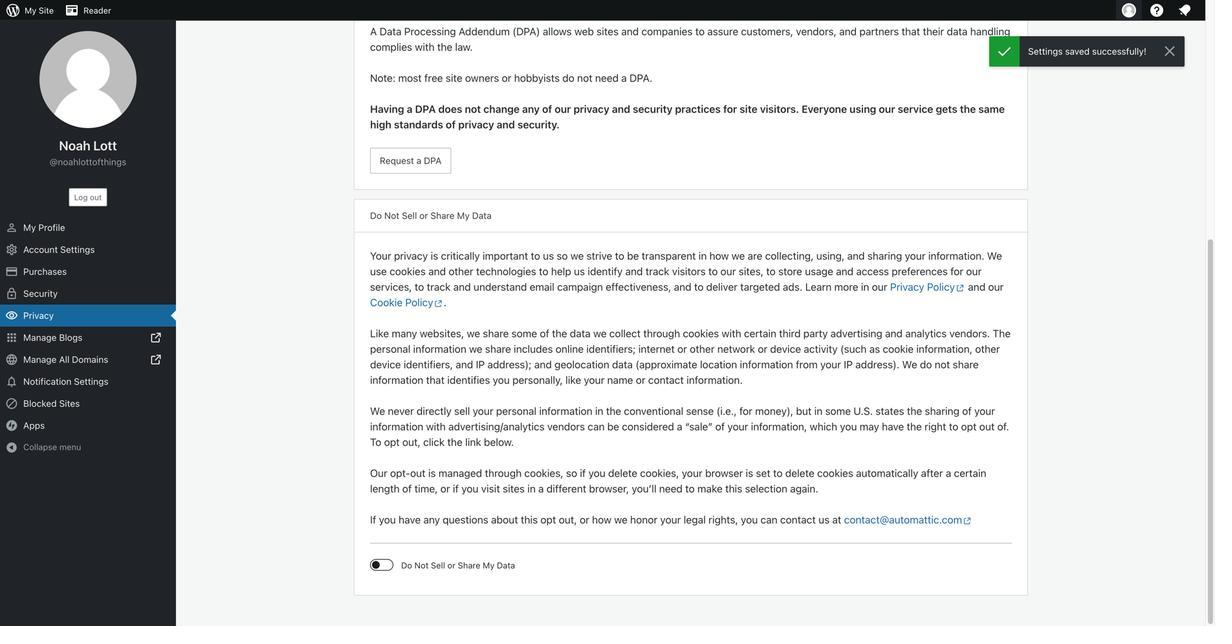 Task type: describe. For each thing, give the bounding box(es) containing it.
notification settings link
[[0, 371, 176, 393]]

a inside having a dpa does not change any of our privacy and security practices for site visitors. everyone using our service gets the same high standards of privacy and security.
[[407, 103, 413, 115]]

out inside we never directly sell your personal information in the conventional sense (i.e., for money), but in some u.s. states the sharing of your information with advertising/analytics vendors can be considered a "sale" of your information, which you may have the right to opt out of. to opt out, click the link below.
[[980, 421, 995, 433]]

a data processing addendum (dpa) allows web sites and companies to assure customers, vendors, and partners that their data handling complies with the law.
[[370, 25, 1011, 53]]

cookie policy link
[[370, 297, 444, 309]]

0 horizontal spatial data
[[570, 328, 591, 340]]

2 horizontal spatial other
[[976, 343, 1001, 355]]

1 horizontal spatial privacy
[[459, 118, 494, 131]]

you'll
[[632, 483, 657, 495]]

time,
[[415, 483, 438, 495]]

cookies inside our opt-out is managed through cookies, so if you delete cookies, your browser is set to delete cookies automatically after a certain length of time, or if you visit sites in a different browser, you'll need to make this selection again.
[[818, 467, 854, 480]]

information. inside the like many websites, we share some of the data we collect through cookies with certain third party advertising and analytics vendors. the personal information we share includes online identifiers; internet or other network or device activity (such as cookie information, other device identifiers, and ip address); and geolocation data (approximate location information from your ip address). we do not share information that identifies you personally, like your name or contact information.
[[687, 374, 743, 387]]

or right the owners
[[502, 72, 512, 84]]

the down name
[[606, 405, 622, 418]]

sites,
[[739, 265, 764, 278]]

help image
[[1150, 3, 1165, 18]]

or right the "network"
[[758, 343, 768, 355]]

party
[[804, 328, 828, 340]]

my profile
[[23, 222, 65, 233]]

0 vertical spatial not
[[578, 72, 593, 84]]

0 vertical spatial need
[[596, 72, 619, 84]]

policy for cookie policy
[[406, 297, 434, 309]]

0 horizontal spatial device
[[370, 359, 401, 371]]

browser,
[[589, 483, 630, 495]]

privacy for privacy policy
[[891, 281, 925, 293]]

you right if at the left bottom
[[379, 514, 396, 526]]

0 vertical spatial share
[[483, 328, 509, 340]]

or down "request a dpa" button
[[420, 210, 428, 221]]

with inside the like many websites, we share some of the data we collect through cookies with certain third party advertising and analytics vendors. the personal information we share includes online identifiers; internet or other network or device activity (such as cookie information, other device identifiers, and ip address); and geolocation data (approximate location information from your ip address). we do not share information that identifies you personally, like your name or contact information.
[[722, 328, 742, 340]]

conventional
[[624, 405, 684, 418]]

manage for manage all domains
[[23, 354, 57, 365]]

notification
[[23, 377, 72, 387]]

you right rights,
[[741, 514, 758, 526]]

you inside the like many websites, we share some of the data we collect through cookies with certain third party advertising and analytics vendors. the personal information we share includes online identifiers; internet or other network or device activity (such as cookie information, other device identifiers, and ip address); and geolocation data (approximate location information from your ip address). we do not share information that identifies you personally, like your name or contact information.
[[493, 374, 510, 387]]

your inside our opt-out is managed through cookies, so if you delete cookies, your browser is set to delete cookies automatically after a certain length of time, or if you visit sites in a different browser, you'll need to make this selection again.
[[682, 467, 703, 480]]

account
[[23, 244, 58, 255]]

0 vertical spatial sell
[[402, 210, 417, 221]]

0 vertical spatial track
[[646, 265, 670, 278]]

to right strive
[[615, 250, 625, 262]]

dpa for request
[[424, 155, 442, 166]]

settings inside notice status
[[1029, 46, 1063, 57]]

or down questions
[[448, 561, 456, 571]]

1 horizontal spatial other
[[690, 343, 715, 355]]

contact inside the like many websites, we share some of the data we collect through cookies with certain third party advertising and analytics vendors. the personal information we share includes online identifiers; internet or other network or device activity (such as cookie information, other device identifiers, and ip address); and geolocation data (approximate location information from your ip address). we do not share information that identifies you personally, like your name or contact information.
[[649, 374, 684, 387]]

0 vertical spatial privacy
[[574, 103, 610, 115]]

can inside we never directly sell your personal information in the conventional sense (i.e., for money), but in some u.s. states the sharing of your information with advertising/analytics vendors can be considered a "sale" of your information, which you may have the right to opt out of. to opt out, click the link below.
[[588, 421, 605, 433]]

1 vertical spatial do
[[401, 561, 412, 571]]

request
[[380, 155, 414, 166]]

identifiers,
[[404, 359, 453, 371]]

u.s.
[[854, 405, 874, 418]]

sites inside our opt-out is managed through cookies, so if you delete cookies, your browser is set to delete cookies automatically after a certain length of time, or if you visit sites in a different browser, you'll need to make this selection again.
[[503, 483, 525, 495]]

language image
[[5, 354, 18, 366]]

the left link
[[448, 436, 463, 449]]

that inside "a data processing addendum (dpa) allows web sites and companies to assure customers, vendors, and partners that their data handling complies with the law."
[[902, 25, 921, 38]]

below.
[[484, 436, 514, 449]]

0 vertical spatial do
[[563, 72, 575, 84]]

1 vertical spatial out,
[[559, 514, 577, 526]]

my profile image
[[1123, 3, 1137, 17]]

which
[[810, 421, 838, 433]]

to up deliver at the right top of page
[[709, 265, 718, 278]]

your inside "your privacy is critically important to us so we strive to be transparent in how we are collecting, using, and sharing your information. we use cookies and other technologies to help us identify and track visitors to our sites, to store usage and access preferences for our services, to track and understand email campaign effectiveness, and to deliver targeted ads. learn more in our"
[[906, 250, 926, 262]]

in up visitors
[[699, 250, 707, 262]]

critically
[[441, 250, 480, 262]]

0 vertical spatial do not sell or share my data
[[370, 210, 492, 221]]

2 ip from the left
[[844, 359, 853, 371]]

or right name
[[636, 374, 646, 387]]

(approximate
[[636, 359, 698, 371]]

our up the
[[989, 281, 1004, 293]]

gets
[[937, 103, 958, 115]]

any inside having a dpa does not change any of our privacy and security practices for site visitors. everyone using our service gets the same high standards of privacy and security.
[[523, 103, 540, 115]]

manage all domains link
[[0, 349, 176, 371]]

1 vertical spatial can
[[761, 514, 778, 526]]

noah lott image
[[39, 31, 137, 128]]

0 horizontal spatial do
[[370, 210, 382, 221]]

1 vertical spatial data
[[472, 210, 492, 221]]

be inside "your privacy is critically important to us so we strive to be transparent in how we are collecting, using, and sharing your information. we use cookies and other technologies to help us identify and track visitors to our sites, to store usage and access preferences for our services, to track and understand email campaign effectiveness, and to deliver targeted ads. learn more in our"
[[628, 250, 639, 262]]

my up critically
[[457, 210, 470, 221]]

reader
[[84, 6, 111, 15]]

2 vertical spatial opt
[[541, 514, 557, 526]]

data inside "a data processing addendum (dpa) allows web sites and companies to assure customers, vendors, and partners that their data handling complies with the law."
[[380, 25, 402, 38]]

owners
[[465, 72, 499, 84]]

other inside "your privacy is critically important to us so we strive to be transparent in how we are collecting, using, and sharing your information. we use cookies and other technologies to help us identify and track visitors to our sites, to store usage and access preferences for our services, to track and understand email campaign effectiveness, and to deliver targeted ads. learn more in our"
[[449, 265, 474, 278]]

assure
[[708, 25, 739, 38]]

of inside our opt-out is managed through cookies, so if you delete cookies, your browser is set to delete cookies automatically after a certain length of time, or if you visit sites in a different browser, you'll need to make this selection again.
[[403, 483, 412, 495]]

person image
[[5, 221, 18, 234]]

0 horizontal spatial how
[[592, 514, 612, 526]]

my site link
[[0, 0, 59, 21]]

log out button
[[69, 188, 107, 207]]

to right the set
[[774, 467, 783, 480]]

1 horizontal spatial sell
[[431, 561, 445, 571]]

collapse menu
[[23, 443, 81, 452]]

or down the different
[[580, 514, 590, 526]]

blocked sites
[[23, 399, 80, 409]]

so for if
[[566, 467, 578, 480]]

cookie
[[370, 297, 403, 309]]

you down managed
[[462, 483, 479, 495]]

blogs
[[59, 332, 82, 343]]

blocked sites link
[[0, 393, 176, 415]]

information down 'never' at the left of the page
[[370, 421, 424, 433]]

1 vertical spatial do not sell or share my data
[[401, 561, 515, 571]]

privacy policy
[[891, 281, 956, 293]]

0 horizontal spatial have
[[399, 514, 421, 526]]

visitors
[[673, 265, 706, 278]]

to up the cookie policy link
[[415, 281, 424, 293]]

in down geolocation
[[596, 405, 604, 418]]

about
[[491, 514, 518, 526]]

2 vertical spatial data
[[497, 561, 515, 571]]

analytics
[[906, 328, 947, 340]]

legal
[[684, 514, 706, 526]]

be inside we never directly sell your personal information in the conventional sense (i.e., for money), but in some u.s. states the sharing of your information with advertising/analytics vendors can be considered a "sale" of your information, which you may have the right to opt out of. to opt out, click the link below.
[[608, 421, 620, 433]]

2 vertical spatial share
[[953, 359, 979, 371]]

collect
[[610, 328, 641, 340]]

considered
[[622, 421, 675, 433]]

location
[[701, 359, 738, 371]]

geolocation
[[555, 359, 610, 371]]

apps image
[[5, 332, 18, 344]]

1 vertical spatial if
[[453, 483, 459, 495]]

your privacy is critically important to us so we strive to be transparent in how we are collecting, using, and sharing your information. we use cookies and other technologies to help us identify and track visitors to our sites, to store usage and access preferences for our services, to track and understand email campaign effectiveness, and to deliver targeted ads. learn more in our
[[370, 250, 1003, 293]]

our right using
[[879, 103, 896, 115]]

advertising/analytics
[[449, 421, 545, 433]]

online
[[556, 343, 584, 355]]

0 horizontal spatial not
[[385, 210, 400, 221]]

service
[[898, 103, 934, 115]]

data inside "a data processing addendum (dpa) allows web sites and companies to assure customers, vendors, and partners that their data handling complies with the law."
[[947, 25, 968, 38]]

purchases link
[[0, 261, 176, 283]]

law.
[[455, 41, 473, 53]]

1 vertical spatial share
[[485, 343, 511, 355]]

to
[[370, 436, 382, 449]]

many
[[392, 328, 417, 340]]

to left make
[[686, 483, 695, 495]]

this inside our opt-out is managed through cookies, so if you delete cookies, your browser is set to delete cookies automatically after a certain length of time, or if you visit sites in a different browser, you'll need to make this selection again.
[[726, 483, 743, 495]]

like many websites, we share some of the data we collect through cookies with certain third party advertising and analytics vendors. the personal information we share includes online identifiers; internet or other network or device activity (such as cookie information, other device identifiers, and ip address); and geolocation data (approximate location information from your ip address). we do not share information that identifies you personally, like your name or contact information.
[[370, 328, 1011, 387]]

handling
[[971, 25, 1011, 38]]

addendum
[[459, 25, 510, 38]]

out inside our opt-out is managed through cookies, so if you delete cookies, your browser is set to delete cookies automatically after a certain length of time, or if you visit sites in a different browser, you'll need to make this selection again.
[[411, 467, 426, 480]]

in down access
[[862, 281, 870, 293]]

for inside having a dpa does not change any of our privacy and security practices for site visitors. everyone using our service gets the same high standards of privacy and security.
[[724, 103, 738, 115]]

saved
[[1066, 46, 1090, 57]]

information up 'never' at the left of the page
[[370, 374, 424, 387]]

block image
[[5, 398, 18, 410]]

contact@automattic.com link
[[845, 514, 973, 527]]

are
[[748, 250, 763, 262]]

we left honor
[[615, 514, 628, 526]]

noahlottofthings
[[58, 157, 126, 167]]

0 vertical spatial device
[[771, 343, 802, 355]]

we left strive
[[571, 250, 584, 262]]

using,
[[817, 250, 845, 262]]

account settings link
[[0, 239, 176, 261]]

dpa for having
[[415, 103, 436, 115]]

make
[[698, 483, 723, 495]]

have inside we never directly sell your personal information in the conventional sense (i.e., for money), but in some u.s. states the sharing of your information with advertising/analytics vendors can be considered a "sale" of your information, which you may have the right to opt out of. to opt out, click the link below.
[[883, 421, 905, 433]]

more
[[835, 281, 859, 293]]

cookie policy
[[370, 297, 434, 309]]

to up targeted on the top right
[[767, 265, 776, 278]]

vendors.
[[950, 328, 991, 340]]

contact@automattic.com
[[845, 514, 963, 526]]

network
[[718, 343, 756, 355]]

store
[[779, 265, 803, 278]]

your
[[370, 250, 392, 262]]

link
[[466, 436, 482, 449]]

1 vertical spatial this
[[521, 514, 538, 526]]

a inside button
[[417, 155, 422, 166]]

manage all domains
[[23, 354, 108, 365]]

log out
[[74, 193, 102, 202]]

of inside the like many websites, we share some of the data we collect through cookies with certain third party advertising and analytics vendors. the personal information we share includes online identifiers; internet or other network or device activity (such as cookie information, other device identifiers, and ip address); and geolocation data (approximate location information from your ip address). we do not share information that identifies you personally, like your name or contact information.
[[540, 328, 550, 340]]

rights,
[[709, 514, 739, 526]]

0 horizontal spatial any
[[424, 514, 440, 526]]

we never directly sell your personal information in the conventional sense (i.e., for money), but in some u.s. states the sharing of your information with advertising/analytics vendors can be considered a "sale" of your information, which you may have the right to opt out of. to opt out, click the link below.
[[370, 405, 1010, 449]]

cookies inside the like many websites, we share some of the data we collect through cookies with certain third party advertising and analytics vendors. the personal information we share includes online identifiers; internet or other network or device activity (such as cookie information, other device identifiers, and ip address); and geolocation data (approximate location information from your ip address). we do not share information that identifies you personally, like your name or contact information.
[[683, 328, 719, 340]]

standards
[[394, 118, 444, 131]]

in inside our opt-out is managed through cookies, so if you delete cookies, your browser is set to delete cookies automatically after a certain length of time, or if you visit sites in a different browser, you'll need to make this selection again.
[[528, 483, 536, 495]]

2 delete from the left
[[786, 467, 815, 480]]

at
[[833, 514, 842, 526]]

out inside button
[[90, 193, 102, 202]]

some inside the like many websites, we share some of the data we collect through cookies with certain third party advertising and analytics vendors. the personal information we share includes online identifiers; internet or other network or device activity (such as cookie information, other device identifiers, and ip address); and geolocation data (approximate location information from your ip address). we do not share information that identifies you personally, like your name or contact information.
[[512, 328, 538, 340]]

from
[[796, 359, 818, 371]]

settings saved successfully!
[[1029, 46, 1147, 57]]

services,
[[370, 281, 412, 293]]

address);
[[488, 359, 532, 371]]

so for we
[[557, 250, 568, 262]]

we inside the like many websites, we share some of the data we collect through cookies with certain third party advertising and analytics vendors. the personal information we share includes online identifiers; internet or other network or device activity (such as cookie information, other device identifiers, and ip address); and geolocation data (approximate location information from your ip address). we do not share information that identifies you personally, like your name or contact information.
[[903, 359, 918, 371]]

web
[[575, 25, 594, 38]]

we up identifies
[[469, 343, 483, 355]]

a left dpa.
[[622, 72, 627, 84]]

or up (approximate
[[678, 343, 688, 355]]

security.
[[518, 118, 560, 131]]

notification settings
[[23, 377, 109, 387]]

the inside the like many websites, we share some of the data we collect through cookies with certain third party advertising and analytics vendors. the personal information we share includes online identifiers; internet or other network or device activity (such as cookie information, other device identifiers, and ip address); and geolocation data (approximate location information from your ip address). we do not share information that identifies you personally, like your name or contact information.
[[552, 328, 568, 340]]

1 horizontal spatial us
[[574, 265, 585, 278]]

we right websites,
[[467, 328, 480, 340]]

after
[[922, 467, 944, 480]]

the left right
[[907, 421, 923, 433]]

strive
[[587, 250, 613, 262]]

0 horizontal spatial us
[[543, 250, 554, 262]]

the right states
[[908, 405, 923, 418]]

our up security.
[[555, 103, 571, 115]]

through inside the like many websites, we share some of the data we collect through cookies with certain third party advertising and analytics vendors. the personal information we share includes online identifiers; internet or other network or device activity (such as cookie information, other device identifiers, and ip address); and geolocation data (approximate location information from your ip address). we do not share information that identifies you personally, like your name or contact information.
[[644, 328, 681, 340]]

to up email
[[539, 265, 549, 278]]

0 vertical spatial opt
[[962, 421, 977, 433]]

1 horizontal spatial data
[[612, 359, 633, 371]]

1 vertical spatial contact
[[781, 514, 816, 526]]

lott
[[93, 138, 117, 153]]

settings for notification settings
[[74, 377, 109, 387]]

1 vertical spatial opt
[[384, 436, 400, 449]]

1 ip from the left
[[476, 359, 485, 371]]

2 cookies, from the left
[[641, 467, 680, 480]]

blocked
[[23, 399, 57, 409]]

my right person image
[[23, 222, 36, 233]]



Task type: locate. For each thing, give the bounding box(es) containing it.
certain up the "network"
[[745, 328, 777, 340]]

2 vertical spatial not
[[935, 359, 951, 371]]

sell
[[455, 405, 470, 418]]

information, down analytics
[[917, 343, 973, 355]]

data right "their"
[[947, 25, 968, 38]]

use
[[370, 265, 387, 278]]

our up "and our"
[[967, 265, 982, 278]]

1 vertical spatial with
[[722, 328, 742, 340]]

dpa up standards
[[415, 103, 436, 115]]

domains
[[72, 354, 108, 365]]

not inside the like many websites, we share some of the data we collect through cookies with certain third party advertising and analytics vendors. the personal information we share includes online identifiers; internet or other network or device activity (such as cookie information, other device identifiers, and ip address); and geolocation data (approximate location information from your ip address). we do not share information that identifies you personally, like your name or contact information.
[[935, 359, 951, 371]]

0 vertical spatial personal
[[370, 343, 411, 355]]

so inside "your privacy is critically important to us so we strive to be transparent in how we are collecting, using, and sharing your information. we use cookies and other technologies to help us identify and track visitors to our sites, to store usage and access preferences for our services, to track and understand email campaign effectiveness, and to deliver targeted ads. learn more in our"
[[557, 250, 568, 262]]

we up identifiers;
[[594, 328, 607, 340]]

our opt-out is managed through cookies, so if you delete cookies, your browser is set to delete cookies automatically after a certain length of time, or if you visit sites in a different browser, you'll need to make this selection again.
[[370, 467, 987, 495]]

privacy link
[[0, 305, 176, 327]]

if up the different
[[580, 467, 586, 480]]

1 vertical spatial sell
[[431, 561, 445, 571]]

sharing up right
[[926, 405, 960, 418]]

do
[[563, 72, 575, 84], [921, 359, 933, 371]]

contact down (approximate
[[649, 374, 684, 387]]

0 vertical spatial that
[[902, 25, 921, 38]]

personal up advertising/analytics
[[496, 405, 537, 418]]

privacy
[[891, 281, 925, 293], [23, 310, 54, 321]]

sites inside "a data processing addendum (dpa) allows web sites and companies to assure customers, vendors, and partners that their data handling complies with the law."
[[597, 25, 619, 38]]

with down processing
[[415, 41, 435, 53]]

ip
[[476, 359, 485, 371], [844, 359, 853, 371]]

"sale"
[[686, 421, 713, 433]]

privacy
[[574, 103, 610, 115], [459, 118, 494, 131], [394, 250, 428, 262]]

to right the important
[[531, 250, 541, 262]]

with inside "a data processing addendum (dpa) allows web sites and companies to assure customers, vendors, and partners that their data handling complies with the law."
[[415, 41, 435, 53]]

0 vertical spatial site
[[446, 72, 463, 84]]

privacy policy link
[[891, 281, 966, 293]]

the
[[438, 41, 453, 53], [961, 103, 977, 115], [552, 328, 568, 340], [606, 405, 622, 418], [908, 405, 923, 418], [907, 421, 923, 433], [448, 436, 463, 449]]

cookies
[[390, 265, 426, 278], [683, 328, 719, 340], [818, 467, 854, 480]]

need right you'll
[[660, 483, 683, 495]]

0 vertical spatial some
[[512, 328, 538, 340]]

in right the but
[[815, 405, 823, 418]]

in
[[699, 250, 707, 262], [862, 281, 870, 293], [596, 405, 604, 418], [815, 405, 823, 418], [528, 483, 536, 495]]

we
[[571, 250, 584, 262], [732, 250, 745, 262], [467, 328, 480, 340], [594, 328, 607, 340], [469, 343, 483, 355], [615, 514, 628, 526]]

0 vertical spatial do
[[370, 210, 382, 221]]

to down visitors
[[695, 281, 704, 293]]

2 manage from the top
[[23, 354, 57, 365]]

1 horizontal spatial if
[[580, 467, 586, 480]]

2 vertical spatial for
[[740, 405, 753, 418]]

not
[[385, 210, 400, 221], [415, 561, 429, 571]]

0 vertical spatial policy
[[928, 281, 956, 293]]

0 horizontal spatial information,
[[751, 421, 808, 433]]

understand
[[474, 281, 527, 293]]

how inside "your privacy is critically important to us so we strive to be transparent in how we are collecting, using, and sharing your information. we use cookies and other technologies to help us identify and track visitors to our sites, to store usage and access preferences for our services, to track and understand email campaign effectiveness, and to deliver targeted ads. learn more in our"
[[710, 250, 729, 262]]

1 horizontal spatial device
[[771, 343, 802, 355]]

lock image
[[5, 287, 18, 300]]

cookies, up the different
[[525, 467, 564, 480]]

a right 'after'
[[946, 467, 952, 480]]

device down third at right bottom
[[771, 343, 802, 355]]

internet
[[639, 343, 675, 355]]

some up "which"
[[826, 405, 851, 418]]

visibility image
[[5, 309, 18, 322]]

states
[[876, 405, 905, 418]]

1 horizontal spatial that
[[902, 25, 921, 38]]

dpa inside having a dpa does not change any of our privacy and security practices for site visitors. everyone using our service gets the same high standards of privacy and security.
[[415, 103, 436, 115]]

sharing for and
[[868, 250, 903, 262]]

1 vertical spatial how
[[592, 514, 612, 526]]

notifications image
[[5, 376, 18, 388]]

reader link
[[59, 0, 116, 21]]

1 horizontal spatial delete
[[786, 467, 815, 480]]

our
[[370, 467, 388, 480]]

that inside the like many websites, we share some of the data we collect through cookies with certain third party advertising and analytics vendors. the personal information we share includes online identifiers; internet or other network or device activity (such as cookie information, other device identifiers, and ip address); and geolocation data (approximate location information from your ip address). we do not share information that identifies you personally, like your name or contact information.
[[426, 374, 445, 387]]

security
[[23, 288, 58, 299]]

0 vertical spatial sites
[[597, 25, 619, 38]]

some inside we never directly sell your personal information in the conventional sense (i.e., for money), but in some u.s. states the sharing of your information with advertising/analytics vendors can be considered a "sale" of your information, which you may have the right to opt out of. to opt out, click the link below.
[[826, 405, 851, 418]]

noah
[[59, 138, 90, 153]]

with up the "network"
[[722, 328, 742, 340]]

this
[[726, 483, 743, 495], [521, 514, 538, 526]]

access
[[857, 265, 890, 278]]

identify
[[588, 265, 623, 278]]

ip up identifies
[[476, 359, 485, 371]]

dpa inside button
[[424, 155, 442, 166]]

certain inside our opt-out is managed through cookies, so if you delete cookies, your browser is set to delete cookies automatically after a certain length of time, or if you visit sites in a different browser, you'll need to make this selection again.
[[955, 467, 987, 480]]

like
[[566, 374, 582, 387]]

1 horizontal spatial be
[[628, 250, 639, 262]]

0 vertical spatial us
[[543, 250, 554, 262]]

track down transparent
[[646, 265, 670, 278]]

how up deliver at the right top of page
[[710, 250, 729, 262]]

data up online
[[570, 328, 591, 340]]

0 horizontal spatial track
[[427, 281, 451, 293]]

the up online
[[552, 328, 568, 340]]

(i.e.,
[[717, 405, 737, 418]]

need left dpa.
[[596, 72, 619, 84]]

out, down the different
[[559, 514, 577, 526]]

for right (i.e.,
[[740, 405, 753, 418]]

us left at on the right
[[819, 514, 830, 526]]

my left site
[[25, 6, 36, 15]]

successfully!
[[1093, 46, 1147, 57]]

certain inside the like many websites, we share some of the data we collect through cookies with certain third party advertising and analytics vendors. the personal information we share includes online identifiers; internet or other network or device activity (such as cookie information, other device identifiers, and ip address); and geolocation data (approximate location information from your ip address). we do not share information that identifies you personally, like your name or contact information.
[[745, 328, 777, 340]]

information.
[[929, 250, 985, 262], [687, 374, 743, 387]]

personal
[[370, 343, 411, 355], [496, 405, 537, 418]]

so inside our opt-out is managed through cookies, so if you delete cookies, your browser is set to delete cookies automatically after a certain length of time, or if you visit sites in a different browser, you'll need to make this selection again.
[[566, 467, 578, 480]]

1 horizontal spatial cookies
[[683, 328, 719, 340]]

collecting,
[[766, 250, 814, 262]]

2 horizontal spatial not
[[935, 359, 951, 371]]

cookies up services,
[[390, 265, 426, 278]]

2 horizontal spatial cookies
[[818, 467, 854, 480]]

allows
[[543, 25, 572, 38]]

0 horizontal spatial site
[[446, 72, 463, 84]]

be up effectiveness,
[[628, 250, 639, 262]]

1 vertical spatial dpa
[[424, 155, 442, 166]]

dpa.
[[630, 72, 653, 84]]

1 vertical spatial sharing
[[926, 405, 960, 418]]

sell down questions
[[431, 561, 445, 571]]

1 vertical spatial do
[[921, 359, 933, 371]]

or inside our opt-out is managed through cookies, so if you delete cookies, your browser is set to delete cookies automatically after a certain length of time, or if you visit sites in a different browser, you'll need to make this selection again.
[[441, 483, 450, 495]]

sharing inside "your privacy is critically important to us so we strive to be transparent in how we are collecting, using, and sharing your information. we use cookies and other technologies to help us identify and track visitors to our sites, to store usage and access preferences for our services, to track and understand email campaign effectiveness, and to deliver targeted ads. learn more in our"
[[868, 250, 903, 262]]

personal inside the like many websites, we share some of the data we collect through cookies with certain third party advertising and analytics vendors. the personal information we share includes online identifiers; internet or other network or device activity (such as cookie information, other device identifiers, and ip address); and geolocation data (approximate location information from your ip address). we do not share information that identifies you personally, like your name or contact information.
[[370, 343, 411, 355]]

other down the
[[976, 343, 1001, 355]]

is inside "your privacy is critically important to us so we strive to be transparent in how we are collecting, using, and sharing your information. we use cookies and other technologies to help us identify and track visitors to our sites, to store usage and access preferences for our services, to track and understand email campaign effectiveness, and to deliver targeted ads. learn more in our"
[[431, 250, 439, 262]]

companies
[[642, 25, 693, 38]]

policy inside the cookie policy link
[[406, 297, 434, 309]]

information. inside "your privacy is critically important to us so we strive to be transparent in how we are collecting, using, and sharing your information. we use cookies and other technologies to help us identify and track visitors to our sites, to store usage and access preferences for our services, to track and understand email campaign effectiveness, and to deliver targeted ads. learn more in our"
[[929, 250, 985, 262]]

policy for privacy policy
[[928, 281, 956, 293]]

0 vertical spatial have
[[883, 421, 905, 433]]

our down access
[[873, 281, 888, 293]]

settings image
[[5, 243, 18, 256]]

1 vertical spatial that
[[426, 374, 445, 387]]

manage your notifications image
[[1178, 3, 1193, 18]]

0 vertical spatial sharing
[[868, 250, 903, 262]]

credit_card image
[[5, 265, 18, 278]]

share
[[483, 328, 509, 340], [485, 343, 511, 355], [953, 359, 979, 371]]

information down the "network"
[[740, 359, 794, 371]]

a left the "sale"
[[677, 421, 683, 433]]

0 horizontal spatial privacy
[[394, 250, 428, 262]]

having
[[370, 103, 404, 115]]

account settings
[[23, 244, 95, 255]]

our up deliver at the right top of page
[[721, 265, 737, 278]]

with inside we never directly sell your personal information in the conventional sense (i.e., for money), but in some u.s. states the sharing of your information with advertising/analytics vendors can be considered a "sale" of your information, which you may have the right to opt out of. to opt out, click the link below.
[[426, 421, 446, 433]]

log
[[74, 193, 88, 202]]

0 vertical spatial for
[[724, 103, 738, 115]]

information, down money),
[[751, 421, 808, 433]]

1 horizontal spatial policy
[[928, 281, 956, 293]]

sharing up access
[[868, 250, 903, 262]]

the inside "a data processing addendum (dpa) allows web sites and companies to assure customers, vendors, and partners that their data handling complies with the law."
[[438, 41, 453, 53]]

we left 'never' at the left of the page
[[370, 405, 385, 418]]

ip down (such
[[844, 359, 853, 371]]

can
[[588, 421, 605, 433], [761, 514, 778, 526]]

privacy down preferences
[[891, 281, 925, 293]]

0 horizontal spatial other
[[449, 265, 474, 278]]

for right practices
[[724, 103, 738, 115]]

with
[[415, 41, 435, 53], [722, 328, 742, 340], [426, 421, 446, 433]]

data up name
[[612, 359, 633, 371]]

targeted
[[741, 281, 781, 293]]

is up time, at the left bottom of page
[[429, 467, 436, 480]]

for inside "your privacy is critically important to us so we strive to be transparent in how we are collecting, using, and sharing your information. we use cookies and other technologies to help us identify and track visitors to our sites, to store usage and access preferences for our services, to track and understand email campaign effectiveness, and to deliver targeted ads. learn more in our"
[[951, 265, 964, 278]]

if
[[370, 514, 376, 526]]

0 horizontal spatial need
[[596, 72, 619, 84]]

not right does
[[465, 103, 481, 115]]

opt down the different
[[541, 514, 557, 526]]

2 horizontal spatial for
[[951, 265, 964, 278]]

0 horizontal spatial privacy
[[23, 310, 54, 321]]

you inside we never directly sell your personal information in the conventional sense (i.e., for money), but in some u.s. states the sharing of your information with advertising/analytics vendors can be considered a "sale" of your information, which you may have the right to opt out of. to opt out, click the link below.
[[841, 421, 858, 433]]

change
[[484, 103, 520, 115]]

sharing for the
[[926, 405, 960, 418]]

1 horizontal spatial certain
[[955, 467, 987, 480]]

some up includes
[[512, 328, 538, 340]]

1 horizontal spatial information,
[[917, 343, 973, 355]]

is left the set
[[746, 467, 754, 480]]

1 horizontal spatial sharing
[[926, 405, 960, 418]]

never
[[388, 405, 414, 418]]

ads.
[[783, 281, 803, 293]]

this down browser
[[726, 483, 743, 495]]

other up "location"
[[690, 343, 715, 355]]

is
[[431, 250, 439, 262], [429, 467, 436, 480], [746, 467, 754, 480]]

is left critically
[[431, 250, 439, 262]]

1 horizontal spatial sites
[[597, 25, 619, 38]]

0 horizontal spatial contact
[[649, 374, 684, 387]]

1 vertical spatial not
[[415, 561, 429, 571]]

having a dpa does not change any of our privacy and security practices for site visitors. everyone using our service gets the same high standards of privacy and security.
[[370, 103, 1006, 131]]

have down states
[[883, 421, 905, 433]]

1 vertical spatial privacy
[[23, 310, 54, 321]]

sense
[[687, 405, 714, 418]]

so up the help
[[557, 250, 568, 262]]

click
[[424, 436, 445, 449]]

site left visitors.
[[740, 103, 758, 115]]

vendors,
[[797, 25, 837, 38]]

cookies up the again.
[[818, 467, 854, 480]]

0 vertical spatial contact
[[649, 374, 684, 387]]

privacy for privacy
[[23, 310, 54, 321]]

1 vertical spatial be
[[608, 421, 620, 433]]

0 horizontal spatial some
[[512, 328, 538, 340]]

settings left saved
[[1029, 46, 1063, 57]]

0 vertical spatial we
[[988, 250, 1003, 262]]

1 horizontal spatial privacy
[[891, 281, 925, 293]]

we up "and our"
[[988, 250, 1003, 262]]

my down about
[[483, 561, 495, 571]]

to left assure
[[696, 25, 705, 38]]

privacy inside "main content"
[[891, 281, 925, 293]]

most
[[399, 72, 422, 84]]

request a dpa
[[380, 155, 442, 166]]

activity
[[804, 343, 838, 355]]

0 vertical spatial so
[[557, 250, 568, 262]]

certain right 'after'
[[955, 467, 987, 480]]

1 horizontal spatial out,
[[559, 514, 577, 526]]

0 vertical spatial manage
[[23, 332, 57, 343]]

delete
[[609, 467, 638, 480], [786, 467, 815, 480]]

0 vertical spatial information.
[[929, 250, 985, 262]]

.
[[444, 297, 447, 309]]

so
[[557, 250, 568, 262], [566, 467, 578, 480]]

1 horizontal spatial contact
[[781, 514, 816, 526]]

1 vertical spatial share
[[458, 561, 481, 571]]

sharing inside we never directly sell your personal information in the conventional sense (i.e., for money), but in some u.s. states the sharing of your information with advertising/analytics vendors can be considered a "sale" of your information, which you may have the right to opt out of. to opt out, click the link below.
[[926, 405, 960, 418]]

questions
[[443, 514, 489, 526]]

sell down "request a dpa" button
[[402, 210, 417, 221]]

0 vertical spatial privacy
[[891, 281, 925, 293]]

1 cookies, from the left
[[525, 467, 564, 480]]

data
[[380, 25, 402, 38], [472, 210, 492, 221], [497, 561, 515, 571]]

privacy inside "your privacy is critically important to us so we strive to be transparent in how we are collecting, using, and sharing your information. we use cookies and other technologies to help us identify and track visitors to our sites, to store usage and access preferences for our services, to track and understand email campaign effectiveness, and to deliver targeted ads. learn more in our"
[[394, 250, 428, 262]]

delete up browser,
[[609, 467, 638, 480]]

length
[[370, 483, 400, 495]]

for inside we never directly sell your personal information in the conventional sense (i.e., for money), but in some u.s. states the sharing of your information with advertising/analytics vendors can be considered a "sale" of your information, which you may have the right to opt out of. to opt out, click the link below.
[[740, 405, 753, 418]]

contact
[[649, 374, 684, 387], [781, 514, 816, 526]]

you up browser,
[[589, 467, 606, 480]]

a right request
[[417, 155, 422, 166]]

dpa right request
[[424, 155, 442, 166]]

do right hobbyists
[[563, 72, 575, 84]]

1 delete from the left
[[609, 467, 638, 480]]

cookies inside "your privacy is critically important to us so we strive to be transparent in how we are collecting, using, and sharing your information. we use cookies and other technologies to help us identify and track visitors to our sites, to store usage and access preferences for our services, to track and understand email campaign effectiveness, and to deliver targeted ads. learn more in our"
[[390, 265, 426, 278]]

information, inside the like many websites, we share some of the data we collect through cookies with certain third party advertising and analytics vendors. the personal information we share includes online identifiers; internet or other network or device activity (such as cookie information, other device identifiers, and ip address); and geolocation data (approximate location information from your ip address). we do not share information that identifies you personally, like your name or contact information.
[[917, 343, 973, 355]]

cookies, up you'll
[[641, 467, 680, 480]]

do not sell or share my data up critically
[[370, 210, 492, 221]]

not inside having a dpa does not change any of our privacy and security practices for site visitors. everyone using our service gets the same high standards of privacy and security.
[[465, 103, 481, 115]]

out,
[[403, 436, 421, 449], [559, 514, 577, 526]]

2 vertical spatial settings
[[74, 377, 109, 387]]

0 horizontal spatial delete
[[609, 467, 638, 480]]

using
[[850, 103, 877, 115]]

a left the different
[[539, 483, 544, 495]]

us up the help
[[543, 250, 554, 262]]

1 horizontal spatial any
[[523, 103, 540, 115]]

effectiveness,
[[606, 281, 672, 293]]

main content containing a data processing addendum (dpa) allows web sites and companies to assure customers, vendors, and partners that their data handling complies with the law.
[[355, 0, 1028, 596]]

1 vertical spatial for
[[951, 265, 964, 278]]

need inside our opt-out is managed through cookies, so if you delete cookies, your browser is set to delete cookies automatically after a certain length of time, or if you visit sites in a different browser, you'll need to make this selection again.
[[660, 483, 683, 495]]

2 vertical spatial cookies
[[818, 467, 854, 480]]

1 vertical spatial us
[[574, 265, 585, 278]]

information down websites,
[[413, 343, 467, 355]]

2 horizontal spatial us
[[819, 514, 830, 526]]

or
[[502, 72, 512, 84], [420, 210, 428, 221], [678, 343, 688, 355], [758, 343, 768, 355], [636, 374, 646, 387], [441, 483, 450, 495], [580, 514, 590, 526], [448, 561, 456, 571]]

the right gets
[[961, 103, 977, 115]]

security
[[633, 103, 673, 115]]

track up .
[[427, 281, 451, 293]]

0 vertical spatial share
[[431, 210, 455, 221]]

high
[[370, 118, 392, 131]]

transparent
[[642, 250, 696, 262]]

cookie
[[883, 343, 914, 355]]

we down cookie
[[903, 359, 918, 371]]

opt right to
[[384, 436, 400, 449]]

to inside we never directly sell your personal information in the conventional sense (i.e., for money), but in some u.s. states the sharing of your information with advertising/analytics vendors can be considered a "sale" of your information, which you may have the right to opt out of. to opt out, click the link below.
[[950, 421, 959, 433]]

manage for manage blogs
[[23, 332, 57, 343]]

1 vertical spatial sites
[[503, 483, 525, 495]]

to inside "a data processing addendum (dpa) allows web sites and companies to assure customers, vendors, and partners that their data handling complies with the law."
[[696, 25, 705, 38]]

in left the different
[[528, 483, 536, 495]]

help
[[551, 265, 572, 278]]

for up privacy policy link
[[951, 265, 964, 278]]

deliver
[[707, 281, 738, 293]]

0 horizontal spatial sell
[[402, 210, 417, 221]]

information, inside we never directly sell your personal information in the conventional sense (i.e., for money), but in some u.s. states the sharing of your information with advertising/analytics vendors can be considered a "sale" of your information, which you may have the right to opt out of. to opt out, click the link below.
[[751, 421, 808, 433]]

1 horizontal spatial data
[[472, 210, 492, 221]]

we inside we never directly sell your personal information in the conventional sense (i.e., for money), but in some u.s. states the sharing of your information with advertising/analytics vendors can be considered a "sale" of your information, which you may have the right to opt out of. to opt out, click the link below.
[[370, 405, 385, 418]]

do not sell or share my data
[[370, 210, 492, 221], [401, 561, 515, 571]]

0 vertical spatial if
[[580, 467, 586, 480]]

hobbyists
[[515, 72, 560, 84]]

dismiss image
[[1163, 43, 1178, 59]]

technologies
[[476, 265, 537, 278]]

1 vertical spatial out
[[980, 421, 995, 433]]

we left are
[[732, 250, 745, 262]]

a inside we never directly sell your personal information in the conventional sense (i.e., for money), but in some u.s. states the sharing of your information with advertising/analytics vendors can be considered a "sale" of your information, which you may have the right to opt out of. to opt out, click the link below.
[[677, 421, 683, 433]]

1 manage from the top
[[23, 332, 57, 343]]

do inside the like many websites, we share some of the data we collect through cookies with certain third party advertising and analytics vendors. the personal information we share includes online identifiers; internet or other network or device activity (such as cookie information, other device identifiers, and ip address); and geolocation data (approximate location information from your ip address). we do not share information that identifies you personally, like your name or contact information.
[[921, 359, 933, 371]]

1 vertical spatial track
[[427, 281, 451, 293]]

opt-
[[390, 467, 411, 480]]

0 vertical spatial this
[[726, 483, 743, 495]]

1 vertical spatial through
[[485, 467, 522, 480]]

1 horizontal spatial can
[[761, 514, 778, 526]]

settings for account settings
[[60, 244, 95, 255]]

0 horizontal spatial share
[[431, 210, 455, 221]]

contact down the again.
[[781, 514, 816, 526]]

out, inside we never directly sell your personal information in the conventional sense (i.e., for money), but in some u.s. states the sharing of your information with advertising/analytics vendors can be considered a "sale" of your information, which you may have the right to opt out of. to opt out, click the link below.
[[403, 436, 421, 449]]

1 vertical spatial some
[[826, 405, 851, 418]]

manage blogs
[[23, 332, 82, 343]]

main content
[[355, 0, 1028, 596]]

that down the identifiers,
[[426, 374, 445, 387]]

1 horizontal spatial not
[[415, 561, 429, 571]]

and
[[622, 25, 639, 38], [840, 25, 857, 38], [612, 103, 631, 115], [497, 118, 515, 131], [848, 250, 865, 262], [429, 265, 446, 278], [626, 265, 643, 278], [837, 265, 854, 278], [454, 281, 471, 293], [674, 281, 692, 293], [969, 281, 986, 293], [886, 328, 903, 340], [456, 359, 473, 371], [535, 359, 552, 371]]

0 horizontal spatial if
[[453, 483, 459, 495]]

through inside our opt-out is managed through cookies, so if you delete cookies, your browser is set to delete cookies automatically after a certain length of time, or if you visit sites in a different browser, you'll need to make this selection again.
[[485, 467, 522, 480]]

cookies,
[[525, 467, 564, 480], [641, 467, 680, 480]]

information up vendors
[[540, 405, 593, 418]]

1 horizontal spatial site
[[740, 103, 758, 115]]

0 vertical spatial out
[[90, 193, 102, 202]]

1 horizontal spatial for
[[740, 405, 753, 418]]

site inside having a dpa does not change any of our privacy and security practices for site visitors. everyone using our service gets the same high standards of privacy and security.
[[740, 103, 758, 115]]

websites,
[[420, 328, 464, 340]]

1 vertical spatial settings
[[60, 244, 95, 255]]

can right vendors
[[588, 421, 605, 433]]

policy inside privacy policy link
[[928, 281, 956, 293]]

we inside "your privacy is critically important to us so we strive to be transparent in how we are collecting, using, and sharing your information. we use cookies and other technologies to help us identify and track visitors to our sites, to store usage and access preferences for our services, to track and understand email campaign effectiveness, and to deliver targeted ads. learn more in our"
[[988, 250, 1003, 262]]

0 horizontal spatial out
[[90, 193, 102, 202]]

0 horizontal spatial we
[[370, 405, 385, 418]]

2 horizontal spatial privacy
[[574, 103, 610, 115]]

a
[[622, 72, 627, 84], [407, 103, 413, 115], [417, 155, 422, 166], [677, 421, 683, 433], [946, 467, 952, 480], [539, 483, 544, 495]]

0 vertical spatial data
[[947, 25, 968, 38]]

0 horizontal spatial data
[[380, 25, 402, 38]]

notice status
[[990, 36, 1186, 67]]

0 vertical spatial be
[[628, 250, 639, 262]]

0 vertical spatial dpa
[[415, 103, 436, 115]]

the inside having a dpa does not change any of our privacy and security practices for site visitors. everyone using our service gets the same high standards of privacy and security.
[[961, 103, 977, 115]]

0 vertical spatial can
[[588, 421, 605, 433]]

personal inside we never directly sell your personal information in the conventional sense (i.e., for money), but in some u.s. states the sharing of your information with advertising/analytics vendors can be considered a "sale" of your information, which you may have the right to opt out of. to opt out, click the link below.
[[496, 405, 537, 418]]

so up the different
[[566, 467, 578, 480]]

2 vertical spatial we
[[370, 405, 385, 418]]



Task type: vqa. For each thing, say whether or not it's contained in the screenshot.
topmost out
yes



